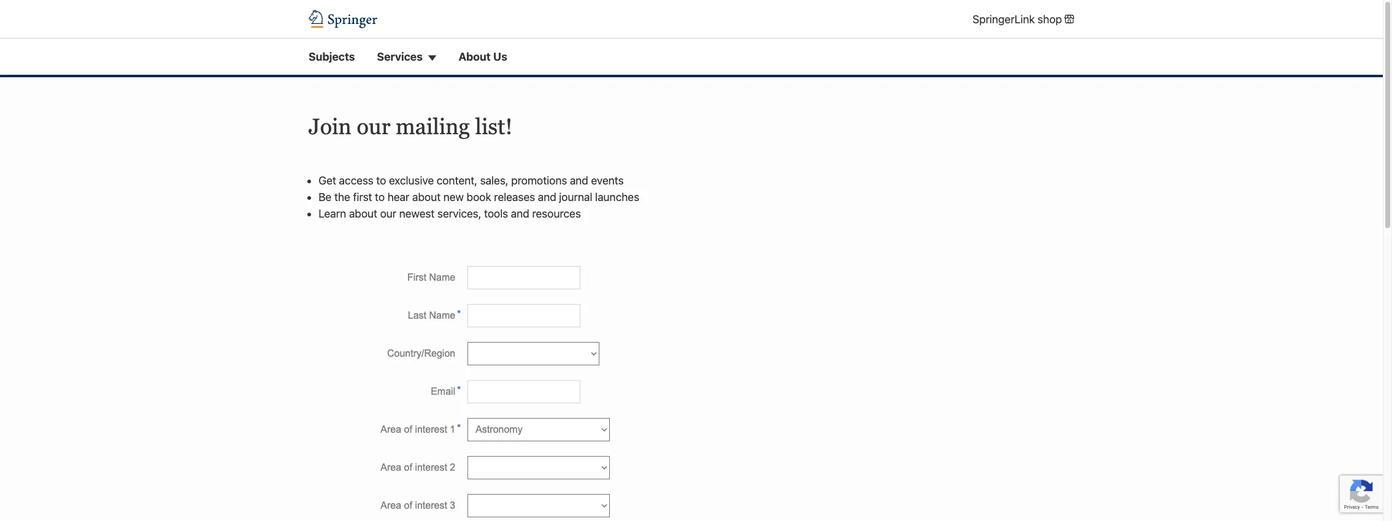 Task type: vqa. For each thing, say whether or not it's contained in the screenshot.
Last Name
yes



Task type: locate. For each thing, give the bounding box(es) containing it.
sales,
[[480, 174, 508, 187]]

our right "join"
[[357, 114, 391, 140]]

to right access
[[376, 174, 386, 187]]

2
[[450, 463, 455, 473]]

services button
[[377, 49, 437, 65]]

to
[[376, 174, 386, 187], [375, 191, 385, 204]]

name for last name
[[429, 310, 455, 321]]

2 vertical spatial of
[[404, 501, 412, 511]]

events
[[591, 174, 624, 187]]

0 vertical spatial area
[[381, 425, 401, 435]]

interest left 3
[[415, 501, 447, 511]]

2 interest from the top
[[415, 463, 447, 473]]

first
[[353, 191, 372, 204]]

1 vertical spatial of
[[404, 463, 412, 473]]

area of interest 3
[[381, 501, 455, 511]]

3 interest from the top
[[415, 501, 447, 511]]

get
[[319, 174, 336, 187]]

country/region
[[387, 348, 455, 359]]

1 vertical spatial name
[[429, 310, 455, 321]]

springerlink shop
[[973, 13, 1062, 26]]

springerlink
[[973, 13, 1035, 26]]

First Name text field
[[468, 266, 581, 290]]

of
[[404, 425, 412, 435], [404, 463, 412, 473], [404, 501, 412, 511]]

about
[[412, 191, 441, 204], [349, 207, 377, 220]]

of down area of interest 2
[[404, 501, 412, 511]]

0 vertical spatial name
[[429, 272, 455, 283]]

subjects link
[[309, 49, 355, 65]]

0 horizontal spatial about
[[349, 207, 377, 220]]

2 of from the top
[[404, 463, 412, 473]]

interest
[[415, 425, 447, 435], [415, 463, 447, 473], [415, 501, 447, 511]]

3
[[450, 501, 455, 511]]

of for area of interest 1
[[404, 425, 412, 435]]

2 horizontal spatial and
[[570, 174, 588, 187]]

area
[[381, 425, 401, 435], [381, 463, 401, 473], [381, 501, 401, 511]]

journal
[[559, 191, 592, 204]]

mailing
[[396, 114, 470, 140]]

0 vertical spatial our
[[357, 114, 391, 140]]

1 vertical spatial our
[[380, 207, 397, 220]]

and down promotions on the top of the page
[[538, 191, 556, 204]]

newest
[[399, 207, 435, 220]]

and up the journal
[[570, 174, 588, 187]]

about down first
[[349, 207, 377, 220]]

of up area of interest 2
[[404, 425, 412, 435]]

get access to exclusive content, sales, promotions and events be the first to hear about new book releases and journal launches learn about our newest services, tools and resources
[[319, 174, 639, 220]]

of up area of interest 3
[[404, 463, 412, 473]]

0 vertical spatial interest
[[415, 425, 447, 435]]

1 vertical spatial about
[[349, 207, 377, 220]]

area down area of interest 1
[[381, 463, 401, 473]]

1 area from the top
[[381, 425, 401, 435]]

name right last
[[429, 310, 455, 321]]

2 vertical spatial and
[[511, 207, 529, 220]]

1 horizontal spatial about
[[412, 191, 441, 204]]

0 vertical spatial about
[[412, 191, 441, 204]]

to right first
[[375, 191, 385, 204]]

access
[[339, 174, 374, 187]]

3 area from the top
[[381, 501, 401, 511]]

3 of from the top
[[404, 501, 412, 511]]

2 name from the top
[[429, 310, 455, 321]]

area of interest 2
[[381, 463, 455, 473]]

interest left the "2"
[[415, 463, 447, 473]]

new
[[443, 191, 464, 204]]

Email email field
[[468, 380, 581, 404]]

join our mailing list!
[[309, 114, 513, 140]]

area for area of interest 3
[[381, 501, 401, 511]]

area down area of interest 2
[[381, 501, 401, 511]]

subjects
[[309, 50, 355, 63]]

name for first name
[[429, 272, 455, 283]]

learn
[[319, 207, 346, 220]]

services,
[[437, 207, 481, 220]]

interest left 1
[[415, 425, 447, 435]]

about us
[[459, 50, 507, 63]]

interest for 2
[[415, 463, 447, 473]]

interest for 1
[[415, 425, 447, 435]]

and
[[570, 174, 588, 187], [538, 191, 556, 204], [511, 207, 529, 220]]

shop
[[1038, 13, 1062, 26]]

1 interest from the top
[[415, 425, 447, 435]]

1 vertical spatial interest
[[415, 463, 447, 473]]

1 vertical spatial and
[[538, 191, 556, 204]]

our down hear at the left top of page
[[380, 207, 397, 220]]

be
[[319, 191, 332, 204]]

2 vertical spatial area
[[381, 501, 401, 511]]

our
[[357, 114, 391, 140], [380, 207, 397, 220]]

0 vertical spatial of
[[404, 425, 412, 435]]

1 of from the top
[[404, 425, 412, 435]]

1
[[450, 425, 455, 435]]

our inside "get access to exclusive content, sales, promotions and events be the first to hear about new book releases and journal launches learn about our newest services, tools and resources"
[[380, 207, 397, 220]]

name right first
[[429, 272, 455, 283]]

1 vertical spatial area
[[381, 463, 401, 473]]

first name
[[407, 272, 455, 283]]

0 vertical spatial and
[[570, 174, 588, 187]]

2 vertical spatial interest
[[415, 501, 447, 511]]

area for area of interest 1
[[381, 425, 401, 435]]

2 area from the top
[[381, 463, 401, 473]]

list!
[[475, 114, 513, 140]]

area up area of interest 2
[[381, 425, 401, 435]]

name
[[429, 272, 455, 283], [429, 310, 455, 321]]

services
[[377, 50, 423, 63]]

area of interest 1
[[381, 425, 455, 435]]

and down "releases"
[[511, 207, 529, 220]]

of for area of interest 3
[[404, 501, 412, 511]]

about us link
[[459, 49, 507, 65]]

about up newest
[[412, 191, 441, 204]]

1 name from the top
[[429, 272, 455, 283]]



Task type: describe. For each thing, give the bounding box(es) containing it.
resources
[[532, 207, 581, 220]]

of for area of interest 2
[[404, 463, 412, 473]]

0 horizontal spatial and
[[511, 207, 529, 220]]

book
[[467, 191, 491, 204]]

springerlink shop link
[[973, 11, 1075, 27]]

the
[[334, 191, 350, 204]]

exclusive
[[389, 174, 434, 187]]

releases
[[494, 191, 535, 204]]

email
[[431, 386, 455, 397]]

1 horizontal spatial and
[[538, 191, 556, 204]]

last
[[408, 310, 427, 321]]

content,
[[437, 174, 477, 187]]

springer home image
[[309, 10, 377, 28]]

us
[[493, 50, 507, 63]]

hear
[[388, 191, 410, 204]]

tools
[[484, 207, 508, 220]]

first
[[407, 272, 427, 283]]

Last Name text field
[[468, 304, 581, 328]]

0 vertical spatial to
[[376, 174, 386, 187]]

promotions
[[511, 174, 567, 187]]

1 vertical spatial to
[[375, 191, 385, 204]]

last name
[[408, 310, 455, 321]]

area for area of interest 2
[[381, 463, 401, 473]]

about
[[459, 50, 491, 63]]

interest for 3
[[415, 501, 447, 511]]

join
[[309, 114, 352, 140]]

launches
[[595, 191, 639, 204]]



